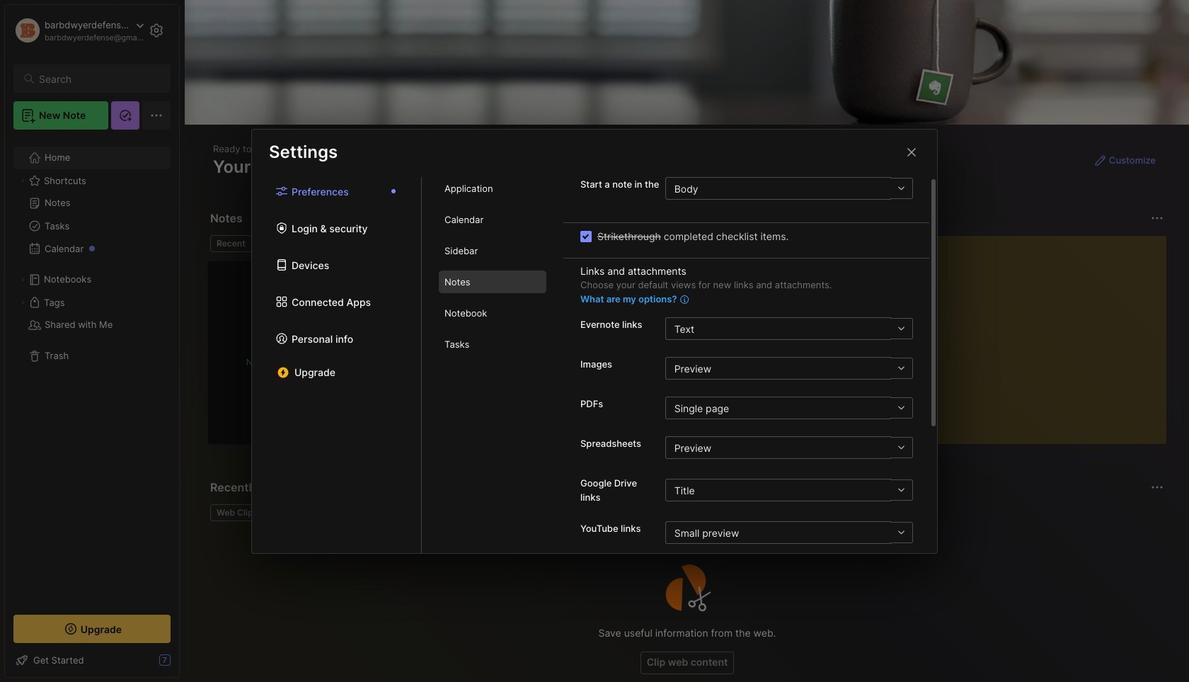 Task type: describe. For each thing, give the bounding box(es) containing it.
expand tags image
[[18, 298, 27, 307]]

expand notebooks image
[[18, 276, 27, 284]]

settings image
[[148, 22, 165, 39]]

main element
[[0, 0, 184, 682]]

Choose default view option for Images field
[[666, 357, 914, 380]]



Task type: locate. For each thing, give the bounding box(es) containing it.
Choose default view option for Google Drive links field
[[666, 479, 914, 501]]

Select30 checkbox
[[581, 231, 592, 242]]

none search field inside main element
[[39, 70, 158, 87]]

tree
[[5, 138, 179, 602]]

Start writing… text field
[[871, 236, 1166, 433]]

tab list
[[252, 177, 422, 553], [422, 177, 564, 553], [210, 235, 836, 252]]

Choose default view option for PDFs field
[[666, 397, 914, 419]]

Choose default view option for Evernote links field
[[666, 317, 914, 340]]

Search text field
[[39, 72, 158, 86]]

None search field
[[39, 70, 158, 87]]

tree inside main element
[[5, 138, 179, 602]]

close image
[[904, 143, 921, 160]]

Start a new note in the body or title. field
[[666, 177, 914, 200]]

Choose default view option for YouTube links field
[[666, 521, 914, 544]]

Choose default view option for Spreadsheets field
[[666, 436, 914, 459]]

tab
[[439, 177, 547, 200], [439, 208, 547, 231], [210, 235, 252, 252], [258, 235, 315, 252], [439, 239, 547, 262], [439, 271, 547, 293], [439, 302, 547, 324], [439, 333, 547, 356], [210, 504, 264, 521]]



Task type: vqa. For each thing, say whether or not it's contained in the screenshot.
row
no



